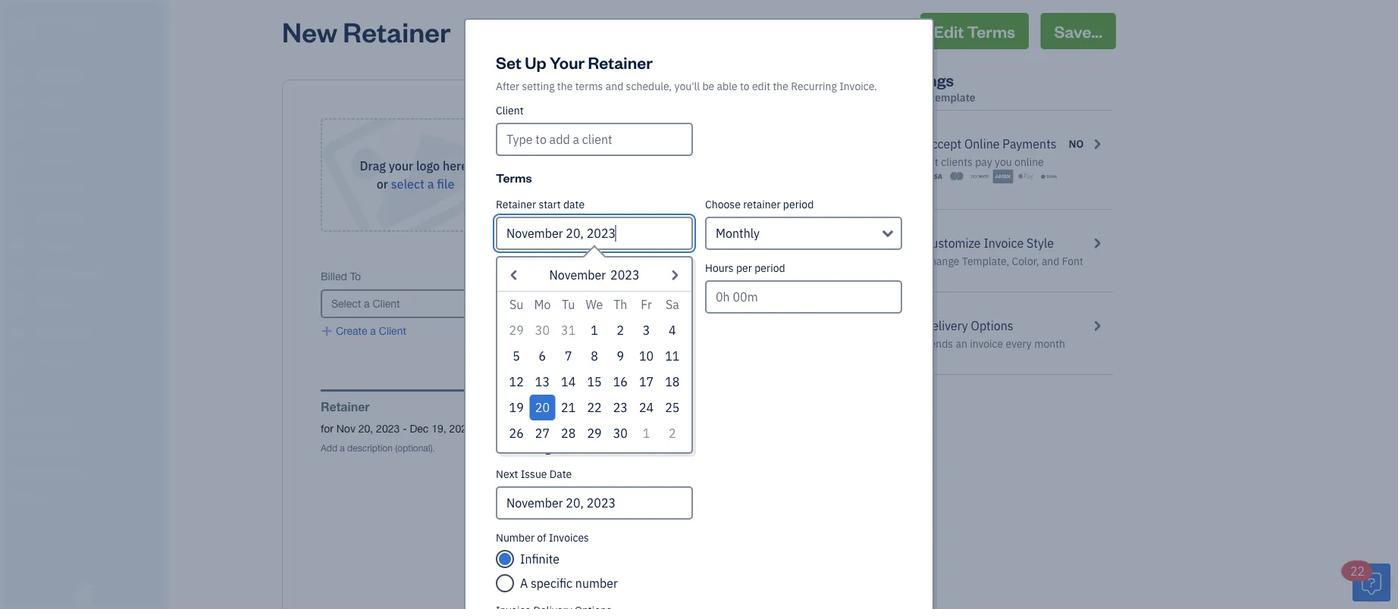 Task type: locate. For each thing, give the bounding box(es) containing it.
retainer
[[343, 13, 451, 49], [588, 51, 653, 73], [496, 198, 536, 212], [321, 400, 370, 414]]

main element
[[0, 0, 205, 610]]

for left "nov"
[[321, 423, 333, 435]]

29 down 22 button
[[587, 426, 602, 442]]

visa image
[[924, 169, 944, 184]]

0 horizontal spatial and
[[606, 79, 623, 93]]

9 button
[[607, 343, 633, 369]]

and
[[606, 79, 623, 93], [1042, 254, 1060, 268]]

date
[[486, 270, 508, 283], [508, 317, 530, 329], [550, 467, 572, 481]]

2 for the topmost 2 button
[[617, 323, 624, 339]]

amount
[[541, 319, 577, 333]]

set up your retainer after setting the terms and schedule, you'll be able to edit the recurring invoice.
[[496, 51, 877, 93]]

14 button
[[555, 369, 581, 395]]

edit up settings
[[934, 20, 964, 42]]

new retainer
[[282, 13, 451, 49]]

1 vertical spatial and
[[1042, 254, 1060, 268]]

0 horizontal spatial 30
[[535, 323, 550, 339]]

0 horizontal spatial number
[[496, 531, 535, 545]]

1 vertical spatial chevronright image
[[1090, 317, 1104, 335]]

17
[[639, 374, 654, 390]]

2 button up 9
[[607, 318, 633, 343]]

a right add
[[676, 510, 682, 522]]

29 up the rate
[[509, 323, 524, 339]]

1 horizontal spatial 2 button
[[659, 421, 685, 447]]

0 horizontal spatial 2 button
[[607, 318, 633, 343]]

file
[[437, 176, 454, 192]]

date up 11/20/2023
[[486, 270, 508, 283]]

1 vertical spatial 2 button
[[659, 421, 685, 447]]

rate
[[516, 401, 535, 415]]

recurring schedule
[[496, 439, 607, 455]]

timer image
[[10, 268, 28, 283]]

0 horizontal spatial the
[[557, 79, 573, 93]]

1 horizontal spatial 30
[[613, 426, 628, 442]]

chevronright image
[[1090, 135, 1104, 153], [1090, 317, 1104, 335]]

a right 'create'
[[370, 325, 376, 337]]

5
[[513, 348, 520, 364]]

0 vertical spatial edit terms button
[[920, 13, 1029, 49]]

the left rate
[[496, 401, 514, 415]]

0 vertical spatial 29
[[509, 323, 524, 339]]

0 vertical spatial date
[[486, 270, 508, 283]]

29 button
[[503, 318, 529, 343], [581, 421, 607, 447]]

13
[[535, 374, 550, 390]]

16
[[613, 374, 628, 390]]

2 down 25
[[669, 426, 676, 442]]

28
[[561, 426, 576, 442]]

0 vertical spatial 1 button
[[581, 318, 607, 343]]

0 vertical spatial 30 button
[[529, 318, 555, 343]]

29 button down 22
[[581, 421, 607, 447]]

2 right the on
[[617, 323, 624, 339]]

and down style
[[1042, 254, 1060, 268]]

customize invoice style
[[924, 235, 1054, 251]]

27
[[535, 426, 550, 442]]

22 button
[[581, 395, 607, 421]]

1 horizontal spatial invoice.
[[839, 79, 877, 93]]

24 button
[[633, 395, 659, 421]]

0 vertical spatial a
[[427, 176, 434, 192]]

1 vertical spatial issue
[[521, 467, 547, 481]]

each
[[615, 319, 638, 333]]

6 button
[[529, 343, 555, 369]]

choose retainer period
[[705, 198, 814, 212]]

0 vertical spatial invoice.
[[839, 79, 877, 93]]

1 vertical spatial number
[[496, 531, 535, 545]]

0 horizontal spatial 29 button
[[503, 318, 529, 343]]

options
[[971, 318, 1013, 334]]

mastercard image
[[947, 169, 967, 184]]

0 horizontal spatial invoice
[[600, 270, 634, 283]]

apps image
[[11, 393, 162, 405]]

invoice up change template, color, and font
[[984, 235, 1024, 251]]

period up monthly field
[[783, 198, 814, 212]]

client image
[[10, 95, 28, 110]]

the for the rate for time billed after the hourly budget has been reached.
[[496, 401, 514, 415]]

chevronright image for delivery options
[[1090, 317, 1104, 335]]

hourly
[[650, 401, 680, 415]]

1 vertical spatial for
[[538, 401, 551, 415]]

edit terms button up the settings for this template
[[920, 13, 1029, 49]]

1 horizontal spatial number
[[636, 270, 675, 283]]

hours
[[705, 261, 734, 275]]

2 horizontal spatial a
[[676, 510, 682, 522]]

chevronright image for no
[[1090, 135, 1104, 153]]

a left file
[[427, 176, 434, 192]]

payments
[[1003, 136, 1057, 152]]

1 button
[[581, 318, 607, 343], [633, 421, 659, 447]]

american express image
[[993, 169, 1013, 184]]

number inside set up your retainer dialog
[[496, 531, 535, 545]]

period for choose retainer period
[[783, 198, 814, 212]]

terms inside set up your retainer dialog
[[496, 169, 532, 185]]

20 button
[[529, 395, 555, 421]]

you'll
[[674, 79, 700, 93]]

number of invoices option group
[[496, 550, 902, 593]]

2 chevronright image from the top
[[1090, 317, 1104, 335]]

1 vertical spatial edit terms
[[494, 423, 544, 435]]

$0.00
[[766, 281, 835, 313]]

1 vertical spatial recurring
[[496, 439, 552, 455]]

0 horizontal spatial a
[[370, 325, 376, 337]]

expense image
[[10, 210, 28, 225]]

set up your retainer dialog
[[0, 0, 1398, 610]]

30
[[535, 323, 550, 339], [613, 426, 628, 442]]

0 vertical spatial due
[[785, 270, 804, 283]]

issue
[[523, 270, 548, 283], [521, 467, 547, 481]]

0 horizontal spatial edit
[[494, 423, 513, 435]]

1 horizontal spatial 2
[[669, 426, 676, 442]]

1 horizontal spatial invoice
[[984, 235, 1024, 251]]

of up infinite
[[537, 531, 546, 545]]

invoice inside the "invoice number 0000001"
[[600, 270, 634, 283]]

1 vertical spatial 29 button
[[581, 421, 607, 447]]

client right 'create'
[[379, 325, 406, 337]]

template
[[931, 91, 976, 105]]

grid containing su
[[503, 292, 685, 447]]

due inside amount due ( usd ) $0.00
[[785, 270, 804, 283]]

1 horizontal spatial 29
[[587, 426, 602, 442]]

of
[[511, 270, 520, 283], [537, 531, 546, 545]]

0 vertical spatial 1
[[591, 323, 598, 339]]

estimate image
[[10, 124, 28, 139]]

10 button
[[633, 343, 659, 369]]

0 horizontal spatial 1 button
[[581, 318, 607, 343]]

terms
[[967, 20, 1015, 42], [496, 169, 532, 185], [516, 423, 544, 435]]

number
[[575, 576, 618, 592]]

1 horizontal spatial per
[[736, 261, 752, 275]]

0 vertical spatial 2
[[617, 323, 624, 339]]

0 vertical spatial of
[[511, 270, 520, 283]]

edit terms button down 19
[[482, 422, 544, 436]]

budget
[[496, 413, 529, 427]]

1 horizontal spatial edit terms
[[934, 20, 1015, 42]]

0 horizontal spatial due
[[486, 317, 505, 329]]

total
[[516, 319, 538, 333]]

number up infinite
[[496, 531, 535, 545]]

1 vertical spatial of
[[537, 531, 546, 545]]

issue right next
[[521, 467, 547, 481]]

online
[[964, 136, 1000, 152]]

a inside subtotal add a discount
[[676, 510, 682, 522]]

11/20/2023
[[486, 284, 540, 296]]

number
[[636, 270, 675, 283], [496, 531, 535, 545]]

date inside 'date of issue 11/20/2023'
[[486, 270, 508, 283]]

0 horizontal spatial 2
[[617, 323, 624, 339]]

2023 up 0000001
[[610, 267, 640, 283]]

for right rate
[[538, 401, 551, 415]]

recurring
[[791, 79, 837, 93], [496, 439, 552, 455]]

0 vertical spatial edit terms
[[934, 20, 1015, 42]]

0 horizontal spatial 30 button
[[529, 318, 555, 343]]

0 horizontal spatial per
[[521, 261, 537, 275]]

the left terms
[[557, 79, 573, 93]]

1 horizontal spatial 1 button
[[633, 421, 659, 447]]

0 horizontal spatial of
[[511, 270, 520, 283]]

for inside the rate for time billed after the hourly budget has been reached.
[[538, 401, 551, 415]]

edit terms button for new retainer
[[920, 13, 1029, 49]]

15
[[587, 374, 602, 390]]

issue up 11/20/2023 button
[[523, 270, 548, 283]]

1 vertical spatial the
[[496, 401, 514, 415]]

schedule
[[554, 439, 607, 455]]

1 per from the left
[[521, 261, 537, 275]]

0 horizontal spatial 1
[[591, 323, 598, 339]]

0 vertical spatial client
[[496, 103, 524, 118]]

able
[[717, 79, 737, 93]]

style
[[1027, 235, 1054, 251]]

0 vertical spatial the
[[496, 319, 514, 333]]

25 button
[[659, 395, 685, 421]]

payment image
[[10, 181, 28, 196]]

period up 11/20/2023 button
[[539, 261, 570, 275]]

edit terms button for retainer
[[482, 422, 544, 436]]

the for retainer
[[557, 79, 573, 93]]

2023 right the 19,
[[449, 423, 473, 435]]

due
[[580, 319, 598, 333]]

period left (
[[755, 261, 785, 275]]

6
[[539, 348, 546, 364]]

0 vertical spatial issue
[[523, 270, 548, 283]]

1 vertical spatial invoice.
[[640, 319, 678, 333]]

edit up add a description (optional). "text field"
[[494, 423, 513, 435]]

2 horizontal spatial 2023
[[610, 267, 640, 283]]

edit terms down 19
[[494, 423, 544, 435]]

25
[[665, 400, 680, 416]]

a inside button
[[370, 325, 376, 337]]

2 horizontal spatial for
[[538, 401, 551, 415]]

30 up rate for excess hours
[[535, 323, 550, 339]]

due left (
[[785, 270, 804, 283]]

Fees per period text field
[[496, 281, 693, 314]]

period for fees per period
[[539, 261, 570, 275]]

27 button
[[529, 421, 555, 447]]

1 horizontal spatial the
[[632, 401, 647, 415]]

edit terms button
[[920, 13, 1029, 49], [482, 422, 544, 436]]

the inside the rate for time billed after the hourly budget has been reached.
[[632, 401, 647, 415]]

the for time
[[632, 401, 647, 415]]

1 vertical spatial terms
[[496, 169, 532, 185]]

client inside set up your retainer dialog
[[496, 103, 524, 118]]

1 chevronright image from the top
[[1090, 135, 1104, 153]]

of inside 'date of issue 11/20/2023'
[[511, 270, 520, 283]]

color,
[[1012, 254, 1039, 268]]

of inside set up your retainer dialog
[[537, 531, 546, 545]]

29 button down su
[[503, 318, 529, 343]]

edit terms up the settings for this template
[[934, 20, 1015, 42]]

the left total
[[496, 319, 514, 333]]

for right the 5
[[520, 343, 533, 357]]

0 horizontal spatial for
[[321, 423, 333, 435]]

per for hours
[[736, 261, 752, 275]]

1
[[591, 323, 598, 339], [643, 426, 650, 442]]

the right 23
[[632, 401, 647, 415]]

start
[[539, 198, 561, 212]]

nov
[[336, 423, 356, 435]]

1 horizontal spatial client
[[496, 103, 524, 118]]

per right hours
[[736, 261, 752, 275]]

change
[[924, 254, 959, 268]]

number up 0000001 button
[[636, 270, 675, 283]]

12 button
[[503, 369, 529, 395]]

period
[[783, 198, 814, 212], [539, 261, 570, 275], [755, 261, 785, 275]]

chevronright image
[[1090, 234, 1104, 252]]

1 horizontal spatial 2023
[[449, 423, 473, 435]]

1 horizontal spatial recurring
[[791, 79, 837, 93]]

0 vertical spatial and
[[606, 79, 623, 93]]

font
[[1062, 254, 1083, 268]]

change template, color, and font
[[924, 254, 1083, 268]]

1 vertical spatial a
[[370, 325, 376, 337]]

1 vertical spatial 30 button
[[607, 421, 633, 447]]

of up 11/20/2023
[[511, 270, 520, 283]]

1 horizontal spatial of
[[537, 531, 546, 545]]

invoice up 0000001
[[600, 270, 634, 283]]

1 vertical spatial invoice
[[600, 270, 634, 283]]

0 vertical spatial number
[[636, 270, 675, 283]]

per right fees
[[521, 261, 537, 275]]

2 vertical spatial a
[[676, 510, 682, 522]]

Hours per period text field
[[705, 281, 902, 314]]

client down after
[[496, 103, 524, 118]]

1 horizontal spatial due
[[785, 270, 804, 283]]

0 horizontal spatial recurring
[[496, 439, 552, 455]]

2 button down 25
[[659, 421, 685, 447]]

the for the total amount due on each invoice.
[[496, 319, 514, 333]]

0 horizontal spatial edit terms button
[[482, 422, 544, 436]]

Reference Number text field
[[600, 330, 707, 343]]

1 vertical spatial client
[[379, 325, 406, 337]]

retainer inside set up your retainer after setting the terms and schedule, you'll be able to edit the recurring invoice.
[[588, 51, 653, 73]]

1 horizontal spatial edit terms button
[[920, 13, 1029, 49]]

2023 inside set up your retainer dialog
[[610, 267, 640, 283]]

1 down 24 button
[[643, 426, 650, 442]]

been
[[551, 413, 575, 427]]

1 vertical spatial edit terms button
[[482, 422, 544, 436]]

2 the from the top
[[496, 401, 514, 415]]

1 the from the top
[[496, 319, 514, 333]]

sa
[[666, 297, 679, 313]]

2023 left -
[[376, 423, 400, 435]]

date of issue 11/20/2023
[[486, 270, 548, 296]]

and right terms
[[606, 79, 623, 93]]

0 vertical spatial 2 button
[[607, 318, 633, 343]]

23 button
[[607, 395, 633, 421]]

0 vertical spatial for
[[520, 343, 533, 357]]

items and services image
[[11, 441, 162, 453]]

pencil image
[[482, 422, 494, 436]]

0 vertical spatial recurring
[[791, 79, 837, 93]]

0 vertical spatial edit
[[934, 20, 964, 42]]

0 vertical spatial 30
[[535, 323, 550, 339]]

apple pay image
[[1016, 169, 1036, 184]]

1 vertical spatial due
[[486, 317, 505, 329]]

18
[[665, 374, 680, 390]]

1 vertical spatial 2
[[669, 426, 676, 442]]

we
[[586, 297, 603, 313]]

report image
[[10, 354, 28, 369]]

edit
[[934, 20, 964, 42], [494, 423, 513, 435]]

Add a description (optional). text field
[[321, 442, 681, 454]]

grid
[[503, 292, 685, 447]]

next
[[496, 467, 518, 481]]

rate
[[496, 343, 518, 357]]

new
[[282, 13, 337, 49]]

2 per from the left
[[736, 261, 752, 275]]

date down the recurring schedule
[[550, 467, 572, 481]]

the inside the rate for time billed after the hourly budget has been reached.
[[496, 401, 514, 415]]

2 vertical spatial for
[[321, 423, 333, 435]]

the right edit
[[773, 79, 789, 93]]

1 horizontal spatial a
[[427, 176, 434, 192]]

date down su
[[508, 317, 530, 329]]

2 vertical spatial date
[[550, 467, 572, 481]]

30 down 23
[[613, 426, 628, 442]]

invoice.
[[839, 79, 877, 93], [640, 319, 678, 333]]

due up the rate
[[486, 317, 505, 329]]

no
[[1069, 137, 1084, 151]]

5 button
[[503, 343, 529, 369]]

8 button
[[581, 343, 607, 369]]

invoice
[[984, 235, 1024, 251], [600, 270, 634, 283]]

1 left the on
[[591, 323, 598, 339]]



Task type: describe. For each thing, give the bounding box(es) containing it.
0 horizontal spatial edit terms
[[494, 423, 544, 435]]

1 horizontal spatial 29 button
[[581, 421, 607, 447]]

sends
[[924, 337, 953, 351]]

settings for this template
[[892, 69, 976, 105]]

this
[[910, 91, 929, 105]]

a for client
[[370, 325, 376, 337]]

Invoice issue date in MM/DD/YYYY format text field
[[496, 487, 693, 520]]

18 button
[[659, 369, 685, 395]]

0 vertical spatial 29 button
[[503, 318, 529, 343]]

11/20/2023 button
[[486, 284, 577, 297]]

after
[[496, 79, 520, 93]]

accept online payments
[[924, 136, 1057, 152]]

3 button
[[633, 318, 659, 343]]

amount
[[745, 270, 782, 283]]

a for file
[[427, 176, 434, 192]]

freshbooks image
[[71, 585, 96, 604]]

1 vertical spatial 30
[[613, 426, 628, 442]]

and inside set up your retainer after setting the terms and schedule, you'll be able to edit the recurring invoice.
[[606, 79, 623, 93]]

1 vertical spatial 1
[[643, 426, 650, 442]]

11
[[665, 348, 680, 364]]

22
[[587, 400, 602, 416]]

create
[[336, 325, 367, 337]]

hours per period
[[705, 261, 785, 275]]

1 horizontal spatial for
[[520, 343, 533, 357]]

4
[[669, 323, 676, 339]]

dashboard image
[[10, 66, 28, 81]]

(
[[807, 270, 810, 283]]

1 horizontal spatial and
[[1042, 254, 1060, 268]]

after
[[607, 401, 629, 415]]

company
[[50, 13, 103, 29]]

fees
[[496, 261, 518, 275]]

let
[[924, 155, 939, 169]]

hours
[[571, 343, 598, 357]]

discount
[[685, 510, 727, 522]]

gary's
[[12, 13, 48, 29]]

invoice image
[[10, 152, 28, 168]]

Retainer period field
[[705, 217, 902, 250]]

tu
[[562, 297, 575, 313]]

has
[[532, 413, 549, 427]]

infinite
[[520, 552, 560, 568]]

0 horizontal spatial 2023
[[376, 423, 400, 435]]

Rate for excess hours text field
[[496, 362, 693, 396]]

recurring inside set up your retainer after setting the terms and schedule, you'll be able to edit the recurring invoice.
[[791, 79, 837, 93]]

pay
[[975, 155, 992, 169]]

invoice. inside set up your retainer after setting the terms and schedule, you'll be able to edit the recurring invoice.
[[839, 79, 877, 93]]

19,
[[432, 423, 446, 435]]

21 button
[[555, 395, 581, 421]]

for nov 20, 2023 - dec 19, 2023
[[321, 423, 473, 435]]

plus image
[[321, 325, 333, 338]]

19
[[509, 400, 524, 416]]

reached.
[[578, 413, 619, 427]]

usd
[[810, 270, 832, 283]]

2 horizontal spatial the
[[773, 79, 789, 93]]

number inside the "invoice number 0000001"
[[636, 270, 675, 283]]

online
[[1014, 155, 1044, 169]]

0 horizontal spatial invoice.
[[640, 319, 678, 333]]

1 horizontal spatial edit
[[934, 20, 964, 42]]

11 button
[[659, 343, 685, 369]]

mo
[[534, 297, 551, 313]]

-
[[403, 423, 407, 435]]

15 button
[[581, 369, 607, 395]]

bank image
[[1039, 169, 1059, 184]]

of for date
[[511, 270, 520, 283]]

8
[[591, 348, 598, 364]]

paintbrush image
[[901, 234, 915, 252]]

1 vertical spatial edit
[[494, 423, 513, 435]]

per for fees
[[521, 261, 537, 275]]

period for hours per period
[[755, 261, 785, 275]]

31
[[561, 323, 576, 339]]

be
[[702, 79, 714, 93]]

2 for bottom 2 button
[[669, 426, 676, 442]]

reference
[[600, 317, 648, 329]]

0 horizontal spatial 29
[[509, 323, 524, 339]]

0 vertical spatial terms
[[967, 20, 1015, 42]]

0 vertical spatial invoice
[[984, 235, 1024, 251]]

next issue date
[[496, 467, 572, 481]]

)
[[832, 270, 835, 283]]

select
[[391, 176, 425, 192]]

save… button
[[1041, 13, 1116, 49]]

bank connections image
[[11, 466, 162, 478]]

subtotal add a discount
[[654, 496, 727, 522]]

every
[[1006, 337, 1032, 351]]

time
[[554, 401, 575, 415]]

grid inside set up your retainer dialog
[[503, 292, 685, 447]]

settings
[[892, 69, 954, 90]]

Start date in MM/DD/YYYY format text field
[[496, 217, 693, 250]]

due date
[[486, 317, 530, 329]]

1 vertical spatial 1 button
[[633, 421, 659, 447]]

of for number
[[537, 531, 546, 545]]

november 2023
[[549, 267, 640, 283]]

save…
[[1054, 20, 1102, 42]]

accept
[[924, 136, 961, 152]]

your
[[550, 51, 585, 73]]

to
[[740, 79, 750, 93]]

date inside set up your retainer dialog
[[550, 467, 572, 481]]

sends an invoice every month
[[924, 337, 1065, 351]]

month
[[1034, 337, 1065, 351]]

money image
[[10, 296, 28, 312]]

2 vertical spatial terms
[[516, 423, 544, 435]]

th
[[613, 297, 627, 313]]

date
[[563, 198, 585, 212]]

19 button
[[503, 395, 529, 421]]

an
[[956, 337, 967, 351]]

3
[[643, 323, 650, 339]]

let clients pay you online
[[924, 155, 1044, 169]]

issue inside set up your retainer dialog
[[521, 467, 547, 481]]

13 button
[[529, 369, 555, 395]]

Client text field
[[497, 124, 691, 155]]

26 button
[[503, 421, 529, 447]]

number of invoices
[[496, 531, 589, 545]]

the rate for time billed after the hourly budget has been reached.
[[496, 401, 680, 427]]

issue inside 'date of issue 11/20/2023'
[[523, 270, 548, 283]]

team members image
[[11, 417, 162, 429]]

client inside button
[[379, 325, 406, 337]]

1 vertical spatial date
[[508, 317, 530, 329]]

november
[[549, 267, 606, 283]]

chart image
[[10, 325, 28, 340]]

cancel
[[845, 20, 898, 42]]

settings image
[[11, 490, 162, 502]]

a
[[520, 576, 528, 592]]

17 button
[[633, 369, 659, 395]]

clients
[[941, 155, 973, 169]]

31 button
[[555, 318, 581, 343]]

9
[[617, 348, 624, 364]]

7
[[565, 348, 572, 364]]

retainer
[[743, 198, 781, 212]]

to
[[350, 270, 361, 283]]

project image
[[10, 239, 28, 254]]

discover image
[[970, 169, 990, 184]]

invoice
[[970, 337, 1003, 351]]



Task type: vqa. For each thing, say whether or not it's contained in the screenshot.
Learn more for Spending
no



